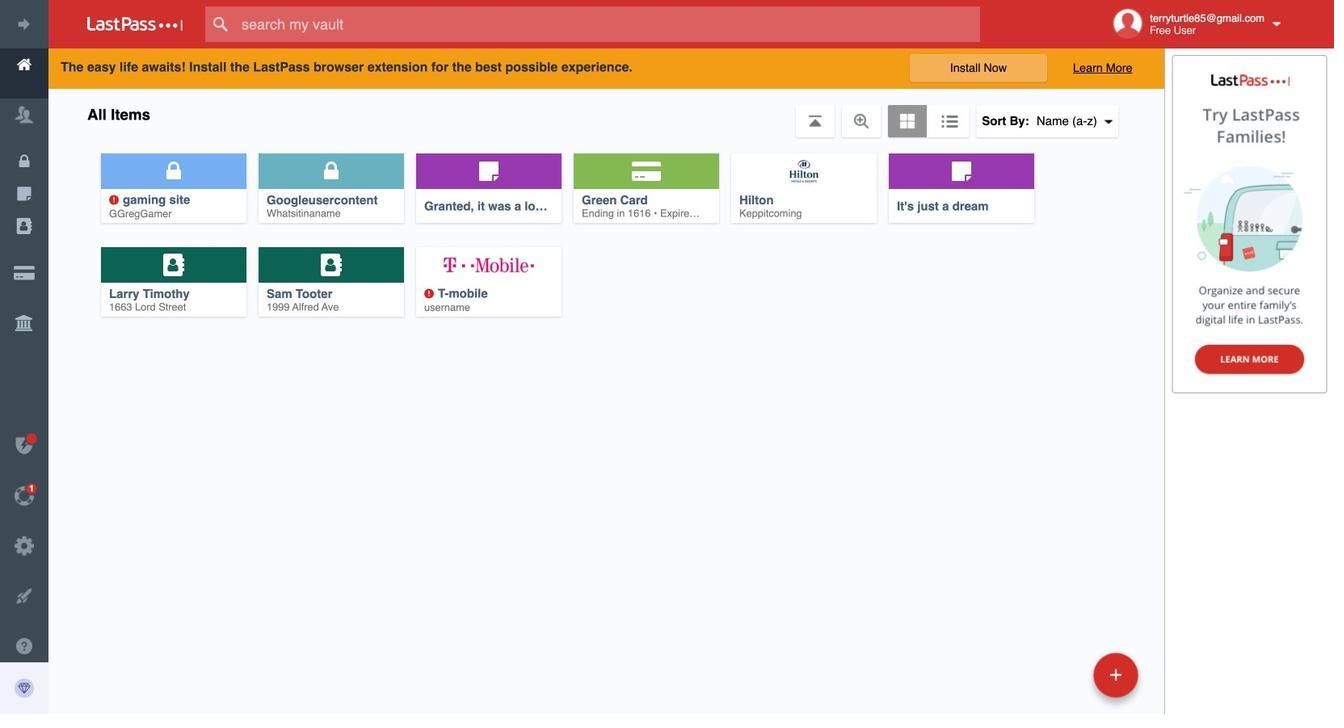 Task type: vqa. For each thing, say whether or not it's contained in the screenshot.
'Main Navigation' Navigation
yes



Task type: describe. For each thing, give the bounding box(es) containing it.
Search search field
[[205, 6, 1012, 42]]

new item navigation
[[983, 648, 1149, 715]]

lastpass image
[[87, 17, 183, 32]]

vault options navigation
[[48, 89, 1165, 137]]

search my vault text field
[[205, 6, 1012, 42]]



Task type: locate. For each thing, give the bounding box(es) containing it.
new item element
[[983, 652, 1145, 698]]

main navigation navigation
[[0, 0, 233, 715]]



